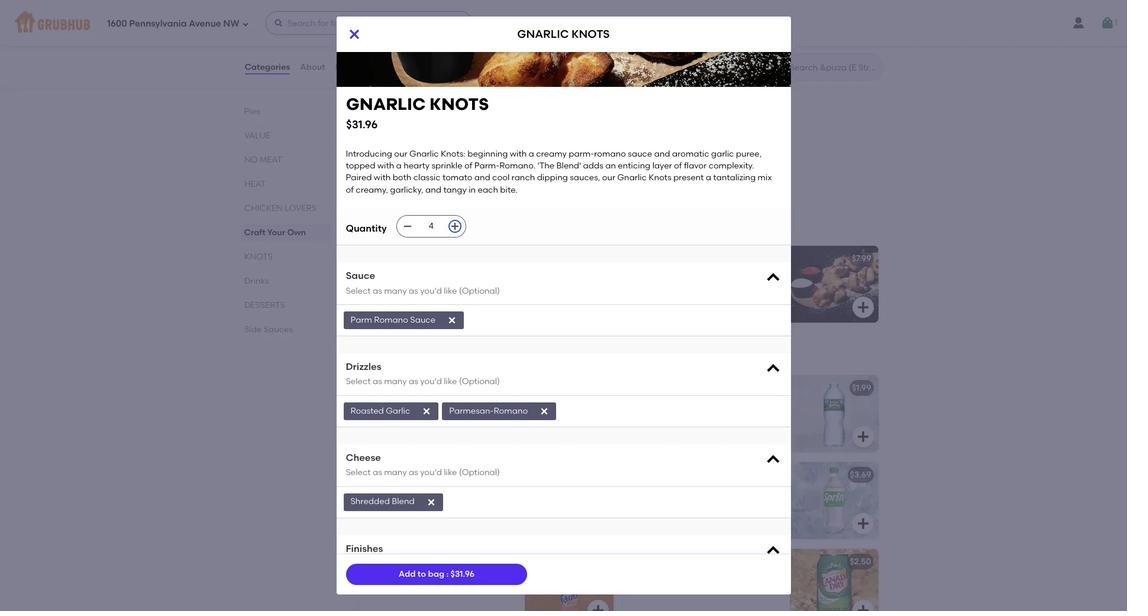 Task type: locate. For each thing, give the bounding box(es) containing it.
2 many from the top
[[384, 377, 407, 387]]

many inside cheese select as many as you'd like (optional)
[[384, 468, 407, 478]]

many up garlic
[[384, 377, 407, 387]]

own up craft your own pizza
[[422, 89, 450, 104]]

a up both
[[396, 161, 402, 171]]

shredded blend
[[351, 497, 415, 507]]

1 (optional) from the top
[[459, 286, 500, 296]]

side sauces
[[244, 325, 293, 335]]

own for by
[[420, 142, 441, 152]]

1 vertical spatial bottled
[[365, 558, 403, 568]]

in
[[469, 185, 476, 195]]

like inside cheese select as many as you'd like (optional)
[[444, 468, 457, 478]]

creamy,
[[356, 185, 388, 195]]

of right the layer
[[674, 161, 682, 171]]

svg image
[[347, 27, 361, 41], [591, 42, 605, 56], [591, 172, 605, 186], [403, 222, 412, 231], [765, 270, 782, 286], [856, 301, 870, 315], [765, 361, 782, 378], [591, 430, 605, 444], [856, 430, 870, 444], [765, 452, 782, 469], [427, 498, 436, 508], [591, 517, 605, 531], [856, 517, 870, 531], [765, 543, 782, 560]]

$1.99 button
[[623, 376, 879, 453]]

(optional) for sauce
[[459, 286, 500, 296]]

2 vertical spatial like
[[444, 468, 457, 478]]

0 vertical spatial many
[[384, 286, 407, 296]]

2 vertical spatial and
[[426, 185, 442, 195]]

1 horizontal spatial craft your own
[[355, 89, 450, 104]]

own
[[421, 125, 443, 135], [420, 142, 441, 152]]

0 horizontal spatial a
[[396, 161, 402, 171]]

2 craft from the top
[[365, 142, 392, 152]]

many
[[384, 286, 407, 296], [384, 377, 407, 387], [384, 468, 407, 478]]

craft up introducing
[[365, 125, 393, 135]]

sauce
[[628, 149, 652, 159]]

own inside tab
[[287, 228, 306, 238]]

you'd for sauce
[[420, 286, 442, 296]]

2 bottled from the top
[[365, 558, 403, 568]]

no meat tab
[[244, 154, 327, 166]]

you'd inside drizzles select as many as you'd like (optional)
[[420, 377, 442, 387]]

gnarlic
[[410, 149, 439, 159], [618, 173, 647, 183]]

craft up below
[[365, 142, 392, 152]]

1 vertical spatial craft
[[244, 228, 266, 238]]

0 vertical spatial romano
[[374, 315, 408, 325]]

you'd inside cheese select as many as you'd like (optional)
[[420, 468, 442, 478]]

2 $7.99 from the left
[[852, 254, 872, 264]]

below
[[365, 154, 395, 164]]

vegan knots
[[365, 254, 426, 264]]

and up the layer
[[654, 149, 670, 159]]

as up parm romano sauce
[[409, 286, 418, 296]]

1 horizontal spatial gnarlic
[[618, 173, 647, 183]]

0 horizontal spatial $31.96
[[346, 118, 378, 131]]

2 vertical spatial select
[[346, 468, 371, 478]]

many for drizzles
[[384, 377, 407, 387]]

gnarlic inside gnarlic knots $31.96
[[346, 94, 425, 114]]

bottled for bottled fanta orange
[[365, 558, 403, 568]]

select down drizzles
[[346, 377, 371, 387]]

gnarlic down enticing
[[618, 173, 647, 183]]

1600
[[107, 18, 127, 29]]

craft
[[365, 125, 393, 135], [365, 142, 392, 152]]

1 craft from the top
[[365, 125, 393, 135]]

select up parm
[[346, 286, 371, 296]]

$31.96
[[346, 118, 378, 131], [451, 570, 475, 580]]

select for sauce
[[346, 286, 371, 296]]

0 horizontal spatial your
[[267, 228, 285, 238]]

1 horizontal spatial gnarlic
[[517, 27, 569, 41]]

own
[[422, 89, 450, 104], [287, 228, 306, 238]]

0 vertical spatial craft
[[355, 89, 388, 104]]

of down 'paired'
[[346, 185, 354, 195]]

0 horizontal spatial gnarlic
[[410, 149, 439, 159]]

1 horizontal spatial $7.99
[[852, 254, 872, 264]]

aromatic
[[672, 149, 709, 159]]

0 vertical spatial select
[[346, 286, 371, 296]]

your down chicken lovers
[[267, 228, 285, 238]]

1 vertical spatial romano
[[494, 406, 528, 416]]

0 horizontal spatial romano
[[374, 315, 408, 325]]

0 horizontal spatial of
[[346, 185, 354, 195]]

1 horizontal spatial own
[[422, 89, 450, 104]]

1 button
[[1101, 12, 1118, 34]]

shredded
[[351, 497, 390, 507]]

1 bottled from the top
[[365, 471, 403, 481]]

bottled down cheese
[[365, 471, 403, 481]]

topped
[[346, 161, 376, 171]]

1 $7.99 from the left
[[587, 254, 606, 264]]

like inside drizzles select as many as you'd like (optional)
[[444, 377, 457, 387]]

3 like from the top
[[444, 468, 457, 478]]

bag
[[428, 570, 445, 580]]

0 vertical spatial you'd
[[420, 286, 442, 296]]

drinks inside tab
[[244, 276, 269, 286]]

1 horizontal spatial a
[[529, 149, 534, 159]]

chicken lovers tab
[[244, 202, 327, 215]]

$3.69 button
[[623, 463, 879, 540]]

2 vertical spatial a
[[706, 173, 712, 183]]

0 horizontal spatial our
[[394, 149, 408, 159]]

$7.99 for gnarlic knots
[[852, 254, 872, 264]]

your for pizza
[[395, 125, 419, 135]]

many up parm romano sauce
[[384, 286, 407, 296]]

svg image inside 1 button
[[1101, 16, 1115, 30]]

creamy
[[536, 149, 567, 159]]

you'd for drizzles
[[420, 377, 442, 387]]

0 horizontal spatial $7.99
[[587, 254, 606, 264]]

(optional) inside cheese select as many as you'd like (optional)
[[459, 468, 500, 478]]

craft inside craft your own by clicking below to add or remove toppings
[[365, 142, 392, 152]]

no
[[244, 155, 258, 165]]

and
[[654, 149, 670, 159], [475, 173, 491, 183], [426, 185, 442, 195]]

gnarlic
[[517, 27, 569, 41], [346, 94, 425, 114], [630, 254, 669, 264]]

$7.99
[[587, 254, 606, 264], [852, 254, 872, 264]]

sauce down vegan
[[346, 271, 375, 282]]

1 vertical spatial drinks
[[355, 348, 395, 363]]

0 vertical spatial craft
[[365, 125, 393, 135]]

0 horizontal spatial sauce
[[346, 271, 375, 282]]

add to bag : $31.96
[[399, 570, 475, 580]]

gnarlic up hearty
[[410, 149, 439, 159]]

your up craft your own pizza
[[391, 89, 419, 104]]

1 vertical spatial like
[[444, 377, 457, 387]]

bottled inside button
[[365, 558, 403, 568]]

knots inside gnarlic knots $31.96
[[429, 94, 489, 114]]

parm romano sauce
[[351, 315, 436, 325]]

parm-
[[569, 149, 594, 159]]

1 vertical spatial your
[[394, 142, 418, 152]]

your inside craft your own by clicking below to add or remove toppings
[[394, 142, 418, 152]]

3 select from the top
[[346, 468, 371, 478]]

select
[[346, 286, 371, 296], [346, 377, 371, 387], [346, 468, 371, 478]]

many inside sauce select as many as you'd like (optional)
[[384, 286, 407, 296]]

a down flavor
[[706, 173, 712, 183]]

0 vertical spatial bottled
[[365, 471, 403, 481]]

2 horizontal spatial a
[[706, 173, 712, 183]]

1 vertical spatial gnarlic knots
[[630, 254, 700, 264]]

meat
[[260, 155, 282, 165]]

craft down reviews button
[[355, 89, 388, 104]]

0 vertical spatial $31.96
[[346, 118, 378, 131]]

beginning
[[468, 149, 508, 159]]

1 vertical spatial $31.96
[[451, 570, 475, 580]]

$7.99 for vegan knots
[[587, 254, 606, 264]]

(optional) inside drizzles select as many as you'd like (optional)
[[459, 377, 500, 387]]

1 vertical spatial sauce
[[410, 315, 436, 325]]

side sauces tab
[[244, 324, 327, 336]]

bottled for bottled coke
[[365, 471, 403, 481]]

2 horizontal spatial and
[[654, 149, 670, 159]]

1 vertical spatial craft your own
[[244, 228, 306, 238]]

$31.96 up introducing
[[346, 118, 378, 131]]

0 horizontal spatial gnarlic
[[346, 94, 425, 114]]

paired
[[346, 173, 372, 183]]

romano
[[374, 315, 408, 325], [494, 406, 528, 416]]

our left "add"
[[394, 149, 408, 159]]

0 vertical spatial own
[[421, 125, 443, 135]]

like inside sauce select as many as you'd like (optional)
[[444, 286, 457, 296]]

1 vertical spatial a
[[396, 161, 402, 171]]

1 vertical spatial your
[[267, 228, 285, 238]]

1 horizontal spatial romano
[[494, 406, 528, 416]]

craft down chicken
[[244, 228, 266, 238]]

craft your own by clicking below to add or remove toppings
[[365, 142, 497, 176]]

(optional)
[[459, 286, 500, 296], [459, 377, 500, 387], [459, 468, 500, 478]]

1 you'd from the top
[[420, 286, 442, 296]]

add
[[399, 570, 416, 580]]

lovers
[[285, 204, 316, 214]]

with
[[510, 149, 527, 159], [377, 161, 394, 171], [374, 173, 391, 183]]

drinks up desserts
[[244, 276, 269, 286]]

select inside cheese select as many as you'd like (optional)
[[346, 468, 371, 478]]

craft
[[355, 89, 388, 104], [244, 228, 266, 238]]

0 horizontal spatial craft
[[244, 228, 266, 238]]

1 vertical spatial with
[[377, 161, 394, 171]]

craft inside tab
[[244, 228, 266, 238]]

0 vertical spatial drinks
[[244, 276, 269, 286]]

0 vertical spatial own
[[422, 89, 450, 104]]

1 vertical spatial select
[[346, 377, 371, 387]]

many inside drizzles select as many as you'd like (optional)
[[384, 377, 407, 387]]

tantalizing
[[714, 173, 756, 183]]

1 many from the top
[[384, 286, 407, 296]]

select for drizzles
[[346, 377, 371, 387]]

1 horizontal spatial gnarlic knots
[[630, 254, 700, 264]]

0 horizontal spatial gnarlic knots
[[517, 27, 610, 41]]

1 vertical spatial and
[[475, 173, 491, 183]]

categories button
[[244, 46, 291, 89]]

pies tab
[[244, 105, 327, 118]]

and down classic
[[426, 185, 442, 195]]

$31.96 right ":"
[[451, 570, 475, 580]]

1 horizontal spatial and
[[475, 173, 491, 183]]

our
[[394, 149, 408, 159], [602, 173, 616, 183]]

sauces
[[263, 325, 293, 335]]

cheese select as many as you'd like (optional)
[[346, 453, 500, 478]]

1 vertical spatial you'd
[[420, 377, 442, 387]]

select down cheese
[[346, 468, 371, 478]]

1 horizontal spatial drinks
[[355, 348, 395, 363]]

2 vertical spatial many
[[384, 468, 407, 478]]

knots
[[572, 27, 610, 41], [429, 94, 489, 114], [355, 218, 400, 233], [244, 252, 273, 262], [397, 254, 426, 264], [671, 254, 700, 264]]

0 vertical spatial like
[[444, 286, 457, 296]]

own inside craft your own by clicking below to add or remove toppings
[[420, 142, 441, 152]]

craft your own inside tab
[[244, 228, 306, 238]]

remove
[[445, 154, 479, 164]]

our down an
[[602, 173, 616, 183]]

many for sauce
[[384, 286, 407, 296]]

2 vertical spatial you'd
[[420, 468, 442, 478]]

1 vertical spatial own
[[287, 228, 306, 238]]

0 vertical spatial your
[[391, 89, 419, 104]]

reviews button
[[335, 46, 369, 89]]

as
[[373, 286, 382, 296], [409, 286, 418, 296], [373, 377, 382, 387], [409, 377, 418, 387], [373, 468, 382, 478], [409, 468, 418, 478]]

own down the "lovers"
[[287, 228, 306, 238]]

1 select from the top
[[346, 286, 371, 296]]

3 (optional) from the top
[[459, 468, 500, 478]]

as left 1l
[[409, 377, 418, 387]]

bottled fanta orange button
[[358, 550, 613, 612]]

2 like from the top
[[444, 377, 457, 387]]

0 vertical spatial gnarlic
[[517, 27, 569, 41]]

1 like from the top
[[444, 286, 457, 296]]

sauce down sauce select as many as you'd like (optional)
[[410, 315, 436, 325]]

select inside drizzles select as many as you'd like (optional)
[[346, 377, 371, 387]]

1 horizontal spatial our
[[602, 173, 616, 183]]

2 vertical spatial (optional)
[[459, 468, 500, 478]]

parmesan-romano
[[449, 406, 528, 416]]

bottled down "finishes"
[[365, 558, 403, 568]]

knots inside knots tab
[[244, 252, 273, 262]]

of up tomato
[[465, 161, 473, 171]]

drinks down parm
[[355, 348, 395, 363]]

your
[[391, 89, 419, 104], [267, 228, 285, 238]]

drizzles
[[346, 362, 382, 373]]

0 vertical spatial our
[[394, 149, 408, 159]]

garlic
[[711, 149, 734, 159]]

1 horizontal spatial craft
[[355, 89, 388, 104]]

0 horizontal spatial own
[[287, 228, 306, 238]]

value tab
[[244, 130, 327, 142]]

1 vertical spatial gnarlic
[[346, 94, 425, 114]]

a up romano.
[[529, 149, 534, 159]]

0 horizontal spatial drinks
[[244, 276, 269, 286]]

2 you'd from the top
[[420, 377, 442, 387]]

with up romano.
[[510, 149, 527, 159]]

svg image
[[1101, 16, 1115, 30], [274, 18, 283, 28], [242, 20, 249, 28], [856, 42, 870, 56], [450, 222, 460, 231], [591, 301, 605, 315], [448, 316, 457, 325], [422, 407, 432, 416], [540, 407, 549, 416], [591, 604, 605, 612], [856, 604, 870, 612]]

0 vertical spatial a
[[529, 149, 534, 159]]

and down parm-
[[475, 173, 491, 183]]

with left to
[[377, 161, 394, 171]]

about
[[300, 62, 325, 72]]

2 select from the top
[[346, 377, 371, 387]]

own up or
[[420, 142, 441, 152]]

$1.99
[[852, 384, 872, 394]]

bottled coke image
[[525, 463, 613, 540]]

2 (optional) from the top
[[459, 377, 500, 387]]

you'd for cheese
[[420, 468, 442, 478]]

vegan
[[365, 254, 395, 264]]

as down cheese
[[373, 468, 382, 478]]

present
[[674, 173, 704, 183]]

1 horizontal spatial sauce
[[410, 315, 436, 325]]

blend
[[392, 497, 415, 507]]

about button
[[300, 46, 326, 89]]

1 vertical spatial own
[[420, 142, 441, 152]]

2 horizontal spatial of
[[674, 161, 682, 171]]

avenue
[[189, 18, 221, 29]]

with up the 'creamy,'
[[374, 173, 391, 183]]

1 vertical spatial many
[[384, 377, 407, 387]]

select inside sauce select as many as you'd like (optional)
[[346, 286, 371, 296]]

0 vertical spatial your
[[395, 125, 419, 135]]

craft your own down chicken lovers
[[244, 228, 306, 238]]

you'd inside sauce select as many as you'd like (optional)
[[420, 286, 442, 296]]

many up blend
[[384, 468, 407, 478]]

$3.69
[[850, 471, 872, 481]]

3 many from the top
[[384, 468, 407, 478]]

craft your own up craft your own pizza
[[355, 89, 450, 104]]

3 you'd from the top
[[420, 468, 442, 478]]

1 vertical spatial craft
[[365, 142, 392, 152]]

(optional) inside sauce select as many as you'd like (optional)
[[459, 286, 500, 296]]

1 vertical spatial (optional)
[[459, 377, 500, 387]]

0 vertical spatial gnarlic
[[410, 149, 439, 159]]

0 vertical spatial sauce
[[346, 271, 375, 282]]

romano for parm
[[374, 315, 408, 325]]

Search &pizza (E Street) search field
[[789, 62, 879, 73]]

(optional) for drizzles
[[459, 377, 500, 387]]

of
[[465, 161, 473, 171], [674, 161, 682, 171], [346, 185, 354, 195]]

0 vertical spatial (optional)
[[459, 286, 500, 296]]

'the
[[538, 161, 555, 171]]

1 horizontal spatial your
[[391, 89, 419, 104]]

desserts tab
[[244, 299, 327, 312]]

drinks
[[244, 276, 269, 286], [355, 348, 395, 363]]

own left pizza
[[421, 125, 443, 135]]

pennsylvania
[[129, 18, 187, 29]]

0 horizontal spatial craft your own
[[244, 228, 306, 238]]

bottled fanta orange image
[[525, 550, 613, 612]]

2 vertical spatial gnarlic
[[630, 254, 669, 264]]

romano.
[[500, 161, 536, 171]]

bottled inside button
[[365, 471, 403, 481]]

bottled
[[365, 471, 403, 481], [365, 558, 403, 568]]

vegan knots image
[[525, 246, 613, 323]]



Task type: vqa. For each thing, say whether or not it's contained in the screenshot.
topmost alert
no



Task type: describe. For each thing, give the bounding box(es) containing it.
reviews
[[335, 62, 368, 72]]

smartwater
[[365, 384, 423, 394]]

no meat
[[244, 155, 282, 165]]

craft your own tab
[[244, 227, 327, 239]]

many for cheese
[[384, 468, 407, 478]]

to
[[396, 154, 408, 164]]

Input item quantity number field
[[418, 216, 444, 237]]

tangy
[[444, 185, 467, 195]]

bottled sprite image
[[790, 463, 879, 540]]

knots
[[649, 173, 672, 183]]

smartwater 1l button
[[358, 376, 613, 453]]

complexity.
[[709, 161, 755, 171]]

$2.50
[[850, 558, 872, 568]]

as up blend
[[409, 468, 418, 478]]

flavor
[[684, 161, 707, 171]]

blend'
[[557, 161, 581, 171]]

bottled spring water image
[[790, 376, 879, 453]]

roasted garlic
[[351, 406, 410, 416]]

smartwater 1l
[[365, 384, 433, 394]]

clicking
[[456, 142, 497, 152]]

craft for craft your own pizza
[[365, 125, 393, 135]]

1l
[[425, 384, 433, 394]]

bite.
[[500, 185, 518, 195]]

pies
[[244, 107, 260, 117]]

drinks tab
[[244, 275, 327, 288]]

1 horizontal spatial of
[[465, 161, 473, 171]]

hearty
[[404, 161, 430, 171]]

quantity
[[346, 223, 387, 234]]

own for pizza
[[421, 125, 443, 135]]

roasted
[[351, 406, 384, 416]]

bottled coke button
[[358, 463, 613, 540]]

1 horizontal spatial $31.96
[[451, 570, 475, 580]]

sauce inside sauce select as many as you'd like (optional)
[[346, 271, 375, 282]]

dipping
[[537, 173, 568, 183]]

introducing our gnarlic knots: beginning with a creamy parm-romano sauce and aromatic garlic puree, topped with a hearty sprinkle of parm-romano. 'the blend' adds an enticing layer of flavor complexity. paired with both classic tomato and cool ranch dipping sauces, our gnarlic knots present a tantalizing mix of creamy, garlicky, and tangy in each bite.
[[346, 149, 774, 195]]

heat
[[244, 179, 265, 189]]

chicken
[[244, 204, 283, 214]]

desserts
[[244, 301, 285, 311]]

introducing
[[346, 149, 392, 159]]

$31.96 inside gnarlic knots $31.96
[[346, 118, 378, 131]]

search icon image
[[771, 60, 785, 75]]

layer
[[653, 161, 672, 171]]

enticing
[[618, 161, 651, 171]]

toppings
[[365, 166, 407, 176]]

both
[[393, 173, 412, 183]]

value
[[244, 131, 270, 141]]

as down drizzles
[[373, 377, 382, 387]]

fanta
[[405, 558, 433, 568]]

garlic
[[386, 406, 410, 416]]

select for cheese
[[346, 468, 371, 478]]

garlicky,
[[390, 185, 424, 195]]

sauces,
[[570, 173, 600, 183]]

0 vertical spatial with
[[510, 149, 527, 159]]

your inside tab
[[267, 228, 285, 238]]

gnarlic knots image
[[790, 246, 879, 323]]

cool
[[492, 173, 510, 183]]

pizza
[[445, 125, 469, 135]]

1600 pennsylvania avenue nw
[[107, 18, 239, 29]]

nw
[[223, 18, 239, 29]]

parm-
[[475, 161, 500, 171]]

0 vertical spatial craft your own
[[355, 89, 450, 104]]

finishes
[[346, 544, 383, 555]]

like for sauce
[[444, 286, 457, 296]]

dirty bird image
[[525, 0, 613, 65]]

heat tab
[[244, 178, 327, 191]]

0 vertical spatial and
[[654, 149, 670, 159]]

or
[[430, 154, 443, 164]]

orange
[[435, 558, 472, 568]]

bottled fanta orange
[[365, 558, 472, 568]]

2 horizontal spatial gnarlic
[[630, 254, 669, 264]]

0 vertical spatial gnarlic knots
[[517, 27, 610, 41]]

an
[[606, 161, 616, 171]]

parmesan-
[[449, 406, 494, 416]]

like for cheese
[[444, 468, 457, 478]]

(optional) for cheese
[[459, 468, 500, 478]]

like for drizzles
[[444, 377, 457, 387]]

adds
[[583, 161, 604, 171]]

drizzles select as many as you'd like (optional)
[[346, 362, 500, 387]]

chicken lovers
[[244, 204, 316, 214]]

romano for parmesan-
[[494, 406, 528, 416]]

cbr image
[[790, 0, 879, 65]]

craft your own pizza
[[365, 125, 469, 135]]

coke
[[405, 471, 429, 481]]

puree,
[[736, 149, 762, 159]]

sprinkle
[[432, 161, 463, 171]]

as down vegan
[[373, 286, 382, 296]]

tomato
[[443, 173, 473, 183]]

main navigation navigation
[[0, 0, 1127, 46]]

1
[[1115, 18, 1118, 28]]

smartwater 1l image
[[525, 376, 613, 453]]

1 vertical spatial gnarlic
[[618, 173, 647, 183]]

0 horizontal spatial and
[[426, 185, 442, 195]]

ginger ale image
[[790, 550, 879, 612]]

ranch
[[512, 173, 535, 183]]

your for by
[[394, 142, 418, 152]]

craft your own pizza image
[[525, 117, 613, 194]]

1 vertical spatial our
[[602, 173, 616, 183]]

cheese
[[346, 453, 381, 464]]

to
[[418, 570, 426, 580]]

sauce select as many as you'd like (optional)
[[346, 271, 500, 296]]

knots:
[[441, 149, 466, 159]]

craft for craft your own by clicking below to add or remove toppings
[[365, 142, 392, 152]]

add
[[410, 154, 428, 164]]

$2.50 button
[[623, 550, 879, 612]]

:
[[447, 570, 449, 580]]

side
[[244, 325, 262, 335]]

gnarlic knots $31.96
[[346, 94, 489, 131]]

2 vertical spatial with
[[374, 173, 391, 183]]

knots tab
[[244, 251, 327, 263]]



